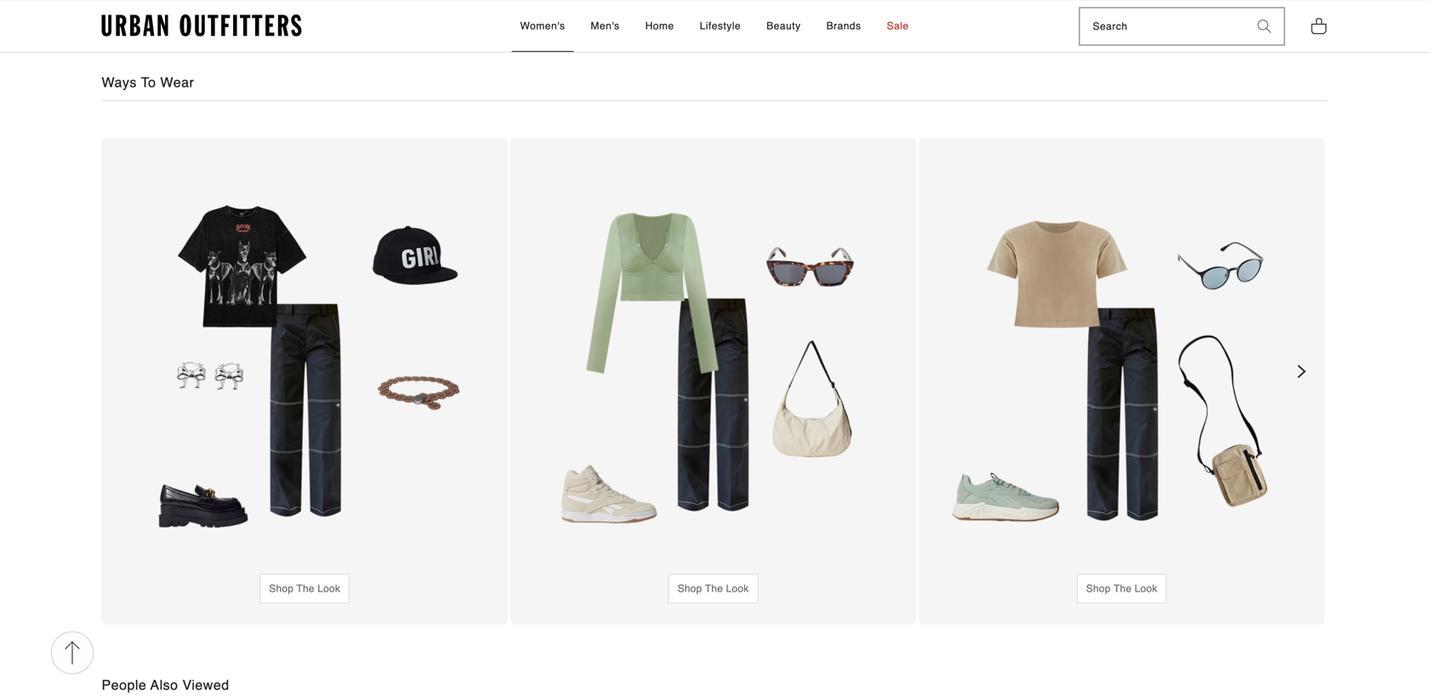 Task type: vqa. For each thing, say whether or not it's contained in the screenshot.
leftmost "Shop The Look"
yes



Task type: describe. For each thing, give the bounding box(es) containing it.
also
[[150, 678, 178, 693]]

zoom in image
[[744, 0, 765, 7]]

women's
[[520, 20, 565, 32]]

3rd bundle featuring 4 items which compliment dickies seamed trouser pant image
[[940, 181, 1304, 544]]

shop the look button for 3rd bundle featuring 4 items which compliment dickies seamed trouser pant image
[[1077, 574, 1167, 604]]

look for shop the look button related to 3rd bundle featuring 4 items which compliment dickies seamed trouser pant image
[[1135, 583, 1158, 595]]

look for shop the look button related to 1st bundle featuring 5 items which compliment dickies seamed trouser pant image
[[318, 583, 340, 595]]

shop for 2nd bundle featuring 4 items which compliment dickies seamed trouser pant image
[[678, 583, 702, 595]]

the for 2nd bundle featuring 4 items which compliment dickies seamed trouser pant image
[[705, 583, 723, 595]]

shop the look for shop the look button for 2nd bundle featuring 4 items which compliment dickies seamed trouser pant image
[[678, 583, 749, 595]]

men's
[[591, 20, 620, 32]]

shop the look for shop the look button related to 3rd bundle featuring 4 items which compliment dickies seamed trouser pant image
[[1086, 583, 1158, 595]]

the for 3rd bundle featuring 4 items which compliment dickies seamed trouser pant image
[[1114, 583, 1132, 595]]

men's link
[[582, 1, 628, 52]]

people also viewed
[[102, 678, 229, 693]]

dickies seamed trouser pant #3 image
[[441, 0, 779, 20]]

shop the look button for 2nd bundle featuring 4 items which compliment dickies seamed trouser pant image
[[668, 574, 758, 604]]

look for shop the look button for 2nd bundle featuring 4 items which compliment dickies seamed trouser pant image
[[726, 583, 749, 595]]



Task type: locate. For each thing, give the bounding box(es) containing it.
look
[[318, 583, 340, 595], [726, 583, 749, 595], [1135, 583, 1158, 595]]

1 horizontal spatial shop the look button
[[668, 574, 758, 604]]

lifestyle
[[700, 20, 741, 32]]

2 horizontal spatial shop the look button
[[1077, 574, 1167, 604]]

0 horizontal spatial look
[[318, 583, 340, 595]]

shop for 3rd bundle featuring 4 items which compliment dickies seamed trouser pant image
[[1086, 583, 1111, 595]]

zoom in image
[[397, 0, 418, 7]]

2 horizontal spatial the
[[1114, 583, 1132, 595]]

brands link
[[818, 1, 870, 52]]

shop the look button for 1st bundle featuring 5 items which compliment dickies seamed trouser pant image
[[260, 574, 350, 604]]

the for 1st bundle featuring 5 items which compliment dickies seamed trouser pant image
[[296, 583, 315, 595]]

shop the look for shop the look button related to 1st bundle featuring 5 items which compliment dickies seamed trouser pant image
[[269, 583, 340, 595]]

0 horizontal spatial shop the look button
[[260, 574, 350, 604]]

1 shop the look button from the left
[[260, 574, 350, 604]]

0 horizontal spatial shop the look
[[269, 583, 340, 595]]

0 horizontal spatial the
[[296, 583, 315, 595]]

home
[[645, 20, 674, 32]]

1 shop from the left
[[269, 583, 294, 595]]

2 horizontal spatial shop the look
[[1086, 583, 1158, 595]]

2 look from the left
[[726, 583, 749, 595]]

2 horizontal spatial look
[[1135, 583, 1158, 595]]

2 shop the look button from the left
[[668, 574, 758, 604]]

2 shop from the left
[[678, 583, 702, 595]]

shop the look
[[269, 583, 340, 595], [678, 583, 749, 595], [1086, 583, 1158, 595]]

3 shop the look button from the left
[[1077, 574, 1167, 604]]

1st bundle featuring 5 items which compliment dickies seamed trouser pant image
[[123, 181, 487, 544]]

people
[[102, 678, 147, 693]]

3 shop the look from the left
[[1086, 583, 1158, 595]]

1 the from the left
[[296, 583, 315, 595]]

ways
[[102, 74, 137, 90]]

search image
[[1258, 20, 1271, 33]]

3 shop from the left
[[1086, 583, 1111, 595]]

1 horizontal spatial shop
[[678, 583, 702, 595]]

next image
[[1298, 365, 1305, 378]]

3 the from the left
[[1114, 583, 1132, 595]]

brands
[[826, 20, 861, 32]]

1 horizontal spatial shop the look
[[678, 583, 749, 595]]

1 look from the left
[[318, 583, 340, 595]]

shop the look button
[[260, 574, 350, 604], [668, 574, 758, 604], [1077, 574, 1167, 604]]

0 horizontal spatial shop
[[269, 583, 294, 595]]

beauty
[[767, 20, 801, 32]]

sale link
[[878, 1, 918, 52]]

3 look from the left
[[1135, 583, 1158, 595]]

wear
[[160, 74, 194, 90]]

2 the from the left
[[705, 583, 723, 595]]

2nd bundle featuring 4 items which compliment dickies seamed trouser pant image
[[531, 181, 895, 544]]

dickies seamed trouser pant #2 image
[[94, 0, 432, 20]]

2 horizontal spatial shop
[[1086, 583, 1111, 595]]

to
[[141, 74, 156, 90]]

None search field
[[1080, 8, 1245, 45]]

sale
[[887, 20, 909, 32]]

1 horizontal spatial the
[[705, 583, 723, 595]]

lifestyle link
[[691, 1, 750, 52]]

beauty link
[[758, 1, 809, 52]]

ways to wear
[[102, 74, 194, 90]]

main navigation element
[[367, 1, 1062, 52]]

Search text field
[[1080, 8, 1245, 45]]

1 shop the look from the left
[[269, 583, 340, 595]]

home link
[[637, 1, 683, 52]]

shop
[[269, 583, 294, 595], [678, 583, 702, 595], [1086, 583, 1111, 595]]

viewed
[[182, 678, 229, 693]]

my shopping bag image
[[1311, 16, 1328, 35]]

1 horizontal spatial look
[[726, 583, 749, 595]]

urban outfitters image
[[102, 14, 302, 37]]

shop for 1st bundle featuring 5 items which compliment dickies seamed trouser pant image
[[269, 583, 294, 595]]

2 shop the look from the left
[[678, 583, 749, 595]]

the
[[296, 583, 315, 595], [705, 583, 723, 595], [1114, 583, 1132, 595]]

women's link
[[512, 1, 574, 52]]



